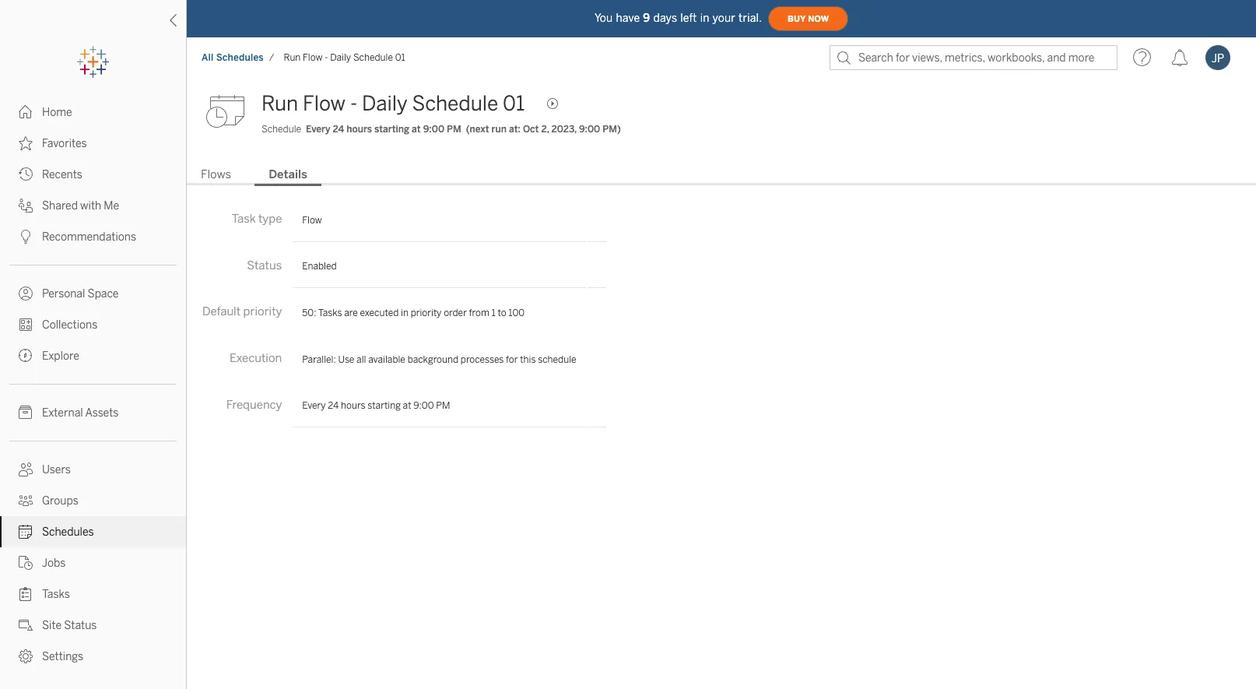 Task type: locate. For each thing, give the bounding box(es) containing it.
-
[[325, 52, 328, 63], [350, 91, 358, 116]]

50:
[[302, 308, 317, 319]]

by text only_f5he34f image for external assets
[[19, 406, 33, 420]]

0 vertical spatial tasks
[[318, 308, 342, 319]]

0 vertical spatial daily
[[330, 52, 351, 63]]

5 by text only_f5he34f image from the top
[[19, 287, 33, 301]]

every up details
[[306, 124, 331, 135]]

in right executed
[[401, 308, 409, 319]]

by text only_f5he34f image left the groups
[[19, 494, 33, 508]]

run flow - daily schedule 01
[[284, 52, 406, 63], [262, 91, 525, 116]]

background
[[408, 354, 459, 365]]

0 vertical spatial flow
[[303, 52, 323, 63]]

1 horizontal spatial status
[[247, 258, 282, 272]]

by text only_f5he34f image inside shared with me link
[[19, 199, 33, 213]]

execution
[[230, 351, 282, 365]]

by text only_f5he34f image inside "tasks" link
[[19, 587, 33, 601]]

by text only_f5he34f image inside the favorites link
[[19, 136, 33, 150]]

by text only_f5he34f image inside home link
[[19, 105, 33, 119]]

status right site
[[64, 619, 97, 632]]

0 vertical spatial schedule
[[353, 52, 393, 63]]

tasks
[[318, 308, 342, 319], [42, 588, 70, 601]]

0 vertical spatial run flow - daily schedule 01
[[284, 52, 406, 63]]

by text only_f5he34f image inside jobs link
[[19, 556, 33, 570]]

by text only_f5he34f image left settings
[[19, 650, 33, 664]]

by text only_f5he34f image for recents
[[19, 167, 33, 181]]

shared
[[42, 199, 78, 213]]

run
[[284, 52, 301, 63], [262, 91, 298, 116]]

2,
[[542, 124, 550, 135]]

7 by text only_f5he34f image from the top
[[19, 494, 33, 508]]

now
[[809, 14, 829, 24]]

flow right the type
[[302, 215, 322, 226]]

by text only_f5he34f image for users
[[19, 463, 33, 477]]

0 horizontal spatial status
[[64, 619, 97, 632]]

0 horizontal spatial schedules
[[42, 526, 94, 539]]

tasks inside run flow - daily schedule 01 main content
[[318, 308, 342, 319]]

(next
[[466, 124, 489, 135]]

24 down use
[[328, 400, 339, 411]]

1 horizontal spatial -
[[350, 91, 358, 116]]

24
[[333, 124, 344, 135], [328, 400, 339, 411]]

to
[[498, 308, 507, 319]]

1 vertical spatial schedules
[[42, 526, 94, 539]]

0 horizontal spatial tasks
[[42, 588, 70, 601]]

1 horizontal spatial tasks
[[318, 308, 342, 319]]

0 horizontal spatial at
[[403, 400, 412, 411]]

0 vertical spatial at
[[412, 124, 421, 135]]

1 horizontal spatial 01
[[503, 91, 525, 116]]

by text only_f5he34f image for shared with me
[[19, 199, 33, 213]]

priority
[[243, 305, 282, 319], [411, 308, 442, 319]]

at
[[412, 124, 421, 135], [403, 400, 412, 411]]

by text only_f5he34f image left shared
[[19, 199, 33, 213]]

task type
[[232, 212, 282, 226]]

hours down use
[[341, 400, 366, 411]]

home
[[42, 106, 72, 119]]

8 by text only_f5he34f image from the top
[[19, 525, 33, 539]]

run inside main content
[[262, 91, 298, 116]]

0 vertical spatial status
[[247, 258, 282, 272]]

by text only_f5he34f image inside the settings link
[[19, 650, 33, 664]]

0 horizontal spatial 01
[[395, 52, 406, 63]]

run right /
[[284, 52, 301, 63]]

schedule
[[538, 354, 577, 365]]

groups
[[42, 495, 78, 508]]

by text only_f5he34f image
[[19, 136, 33, 150], [19, 318, 33, 332], [19, 349, 33, 363], [19, 406, 33, 420], [19, 556, 33, 570], [19, 587, 33, 601], [19, 618, 33, 632]]

pm left (next
[[447, 124, 462, 135]]

explore link
[[0, 340, 186, 371]]

schedules down the groups
[[42, 526, 94, 539]]

1 vertical spatial run flow - daily schedule 01
[[262, 91, 525, 116]]

by text only_f5he34f image for home
[[19, 105, 33, 119]]

2023,
[[552, 124, 577, 135]]

/
[[269, 52, 275, 63]]

1 vertical spatial status
[[64, 619, 97, 632]]

run flow - daily schedule 01 inside main content
[[262, 91, 525, 116]]

shared with me
[[42, 199, 119, 213]]

0 horizontal spatial in
[[401, 308, 409, 319]]

1 vertical spatial every
[[302, 400, 326, 411]]

personal space link
[[0, 278, 186, 309]]

24 down run flow - daily schedule 01 element
[[333, 124, 344, 135]]

in
[[701, 11, 710, 25], [401, 308, 409, 319]]

by text only_f5he34f image left home
[[19, 105, 33, 119]]

1 vertical spatial starting
[[368, 400, 401, 411]]

1 horizontal spatial daily
[[362, 91, 408, 116]]

priority right the default
[[243, 305, 282, 319]]

1 vertical spatial run
[[262, 91, 298, 116]]

by text only_f5he34f image inside site status link
[[19, 618, 33, 632]]

daily down run flow - daily schedule 01 element
[[362, 91, 408, 116]]

schedules
[[216, 52, 264, 63], [42, 526, 94, 539]]

site status
[[42, 619, 97, 632]]

flow
[[303, 52, 323, 63], [303, 91, 346, 116], [302, 215, 322, 226]]

01
[[395, 52, 406, 63], [503, 91, 525, 116]]

days
[[654, 11, 678, 25]]

- right /
[[325, 52, 328, 63]]

4 by text only_f5he34f image from the top
[[19, 406, 33, 420]]

daily right /
[[330, 52, 351, 63]]

assets
[[85, 407, 119, 420]]

0 vertical spatial in
[[701, 11, 710, 25]]

by text only_f5he34f image inside recommendations link
[[19, 230, 33, 244]]

by text only_f5he34f image for recommendations
[[19, 230, 33, 244]]

run down /
[[262, 91, 298, 116]]

flow right /
[[303, 52, 323, 63]]

by text only_f5he34f image inside schedules link
[[19, 525, 33, 539]]

1 horizontal spatial schedules
[[216, 52, 264, 63]]

9 by text only_f5he34f image from the top
[[19, 650, 33, 664]]

status
[[247, 258, 282, 272], [64, 619, 97, 632]]

6 by text only_f5he34f image from the top
[[19, 587, 33, 601]]

by text only_f5he34f image inside collections link
[[19, 318, 33, 332]]

flow down run flow - daily schedule 01 element
[[303, 91, 346, 116]]

2 vertical spatial schedule
[[262, 124, 301, 135]]

1 vertical spatial tasks
[[42, 588, 70, 601]]

0 vertical spatial -
[[325, 52, 328, 63]]

external assets link
[[0, 397, 186, 428]]

1 vertical spatial in
[[401, 308, 409, 319]]

6 by text only_f5he34f image from the top
[[19, 463, 33, 477]]

collections link
[[0, 309, 186, 340]]

0 horizontal spatial schedule
[[262, 124, 301, 135]]

by text only_f5he34f image for schedules
[[19, 525, 33, 539]]

daily
[[330, 52, 351, 63], [362, 91, 408, 116]]

3 by text only_f5he34f image from the top
[[19, 199, 33, 213]]

- down run flow - daily schedule 01 element
[[350, 91, 358, 116]]

5 by text only_f5he34f image from the top
[[19, 556, 33, 570]]

by text only_f5he34f image left recents
[[19, 167, 33, 181]]

by text only_f5he34f image inside users "link"
[[19, 463, 33, 477]]

schedules left /
[[216, 52, 264, 63]]

1 horizontal spatial priority
[[411, 308, 442, 319]]

schedule
[[353, 52, 393, 63], [412, 91, 499, 116], [262, 124, 301, 135]]

run flow - daily schedule 01 right /
[[284, 52, 406, 63]]

by text only_f5he34f image down groups link
[[19, 525, 33, 539]]

at down available
[[403, 400, 412, 411]]

recommendations link
[[0, 221, 186, 252]]

at left (next
[[412, 124, 421, 135]]

by text only_f5he34f image left "recommendations"
[[19, 230, 33, 244]]

priority left the order
[[411, 308, 442, 319]]

by text only_f5he34f image left personal
[[19, 287, 33, 301]]

all
[[357, 354, 366, 365]]

2 by text only_f5he34f image from the top
[[19, 318, 33, 332]]

1 vertical spatial daily
[[362, 91, 408, 116]]

1 by text only_f5he34f image from the top
[[19, 105, 33, 119]]

4 by text only_f5he34f image from the top
[[19, 230, 33, 244]]

1
[[492, 308, 496, 319]]

by text only_f5he34f image inside personal space link
[[19, 287, 33, 301]]

3 by text only_f5he34f image from the top
[[19, 349, 33, 363]]

every down parallel:
[[302, 400, 326, 411]]

1 vertical spatial schedule
[[412, 91, 499, 116]]

by text only_f5he34f image inside external assets link
[[19, 406, 33, 420]]

1 vertical spatial 01
[[503, 91, 525, 116]]

by text only_f5he34f image inside recents link
[[19, 167, 33, 181]]

1 by text only_f5he34f image from the top
[[19, 136, 33, 150]]

run flow - daily schedule 01 up schedule every 24 hours starting at 9:00 pm (next run at: oct 2, 2023, 9:00 pm)
[[262, 91, 525, 116]]

1 horizontal spatial in
[[701, 11, 710, 25]]

9:00
[[423, 124, 445, 135], [579, 124, 601, 135], [414, 400, 434, 411]]

in inside run flow - daily schedule 01 main content
[[401, 308, 409, 319]]

use
[[338, 354, 355, 365]]

pm
[[447, 124, 462, 135], [436, 400, 450, 411]]

0 horizontal spatial daily
[[330, 52, 351, 63]]

0 vertical spatial hours
[[347, 124, 372, 135]]

by text only_f5he34f image left users
[[19, 463, 33, 477]]

2 by text only_f5he34f image from the top
[[19, 167, 33, 181]]

by text only_f5he34f image inside explore 'link'
[[19, 349, 33, 363]]

by text only_f5he34f image
[[19, 105, 33, 119], [19, 167, 33, 181], [19, 199, 33, 213], [19, 230, 33, 244], [19, 287, 33, 301], [19, 463, 33, 477], [19, 494, 33, 508], [19, 525, 33, 539], [19, 650, 33, 664]]

by text only_f5he34f image inside groups link
[[19, 494, 33, 508]]

run flow - daily schedule 01 element
[[279, 52, 410, 63]]

default
[[202, 305, 241, 319]]

this
[[520, 354, 536, 365]]

have
[[616, 11, 640, 25]]

me
[[104, 199, 119, 213]]

tasks right 50:
[[318, 308, 342, 319]]

hours
[[347, 124, 372, 135], [341, 400, 366, 411]]

order
[[444, 308, 467, 319]]

every
[[306, 124, 331, 135], [302, 400, 326, 411]]

7 by text only_f5he34f image from the top
[[19, 618, 33, 632]]

frequency
[[226, 398, 282, 412]]

hours down run flow - daily schedule 01 element
[[347, 124, 372, 135]]

by text only_f5he34f image for jobs
[[19, 556, 33, 570]]

status down the type
[[247, 258, 282, 272]]

9:00 left (next
[[423, 124, 445, 135]]

favorites
[[42, 137, 87, 150]]

9
[[644, 11, 651, 25]]

starting
[[375, 124, 410, 135], [368, 400, 401, 411]]

tasks down jobs
[[42, 588, 70, 601]]

processes
[[461, 354, 504, 365]]

from
[[469, 308, 490, 319]]

pm down parallel: use all available background processes for this schedule
[[436, 400, 450, 411]]

in right "left"
[[701, 11, 710, 25]]

0 horizontal spatial -
[[325, 52, 328, 63]]

recents
[[42, 168, 82, 181]]

1 vertical spatial -
[[350, 91, 358, 116]]

site
[[42, 619, 62, 632]]

Search for views, metrics, workbooks, and more text field
[[830, 45, 1118, 70]]

groups link
[[0, 485, 186, 516]]



Task type: vqa. For each thing, say whether or not it's contained in the screenshot.


Task type: describe. For each thing, give the bounding box(es) containing it.
schedule every 24 hours starting at 9:00 pm (next run at: oct 2, 2023, 9:00 pm)
[[262, 124, 621, 135]]

you
[[595, 11, 613, 25]]

main navigation. press the up and down arrow keys to access links. element
[[0, 97, 186, 672]]

left
[[681, 11, 698, 25]]

0 vertical spatial run
[[284, 52, 301, 63]]

users
[[42, 463, 71, 477]]

at:
[[509, 124, 521, 135]]

2 horizontal spatial schedule
[[412, 91, 499, 116]]

your
[[713, 11, 736, 25]]

recents link
[[0, 159, 186, 190]]

jobs link
[[0, 547, 186, 579]]

- inside main content
[[350, 91, 358, 116]]

personal space
[[42, 287, 119, 301]]

tasks inside main navigation. press the up and down arrow keys to access links. element
[[42, 588, 70, 601]]

oct
[[523, 124, 539, 135]]

trial.
[[739, 11, 763, 25]]

favorites link
[[0, 128, 186, 159]]

status inside main navigation. press the up and down arrow keys to access links. element
[[64, 619, 97, 632]]

users link
[[0, 454, 186, 485]]

buy now button
[[769, 6, 849, 31]]

pm)
[[603, 124, 621, 135]]

explore
[[42, 350, 79, 363]]

all schedules link
[[201, 51, 265, 64]]

schedules inside schedules link
[[42, 526, 94, 539]]

1 horizontal spatial at
[[412, 124, 421, 135]]

home link
[[0, 97, 186, 128]]

by text only_f5he34f image for explore
[[19, 349, 33, 363]]

by text only_f5he34f image for site status
[[19, 618, 33, 632]]

default priority
[[202, 305, 282, 319]]

shared with me link
[[0, 190, 186, 221]]

sub-spaces tab list
[[187, 166, 1257, 186]]

all schedules /
[[202, 52, 275, 63]]

by text only_f5he34f image for groups
[[19, 494, 33, 508]]

status inside run flow - daily schedule 01 main content
[[247, 258, 282, 272]]

0 horizontal spatial priority
[[243, 305, 282, 319]]

schedules link
[[0, 516, 186, 547]]

by text only_f5he34f image for settings
[[19, 650, 33, 664]]

navigation panel element
[[0, 47, 186, 672]]

external assets
[[42, 407, 119, 420]]

every 24 hours starting at 9:00 pm
[[302, 400, 450, 411]]

1 vertical spatial hours
[[341, 400, 366, 411]]

are
[[344, 308, 358, 319]]

task
[[232, 212, 256, 226]]

100
[[509, 308, 525, 319]]

with
[[80, 199, 101, 213]]

run
[[492, 124, 507, 135]]

executed
[[360, 308, 399, 319]]

0 vertical spatial starting
[[375, 124, 410, 135]]

1 vertical spatial 24
[[328, 400, 339, 411]]

settings
[[42, 650, 83, 664]]

details
[[269, 167, 308, 181]]

1 vertical spatial pm
[[436, 400, 450, 411]]

all
[[202, 52, 214, 63]]

by text only_f5he34f image for collections
[[19, 318, 33, 332]]

parallel: use all available background processes for this schedule
[[302, 354, 577, 365]]

available
[[368, 354, 406, 365]]

9:00 down background
[[414, 400, 434, 411]]

enabled
[[302, 261, 337, 272]]

buy
[[788, 14, 806, 24]]

by text only_f5he34f image for favorites
[[19, 136, 33, 150]]

external
[[42, 407, 83, 420]]

1 vertical spatial at
[[403, 400, 412, 411]]

0 vertical spatial 24
[[333, 124, 344, 135]]

you have 9 days left in your trial.
[[595, 11, 763, 25]]

type
[[259, 212, 282, 226]]

01 inside run flow - daily schedule 01 main content
[[503, 91, 525, 116]]

by text only_f5he34f image for personal space
[[19, 287, 33, 301]]

1 vertical spatial flow
[[303, 91, 346, 116]]

collections
[[42, 319, 98, 332]]

run flow - daily schedule 01 main content
[[187, 78, 1257, 689]]

schedule image
[[206, 88, 252, 135]]

0 vertical spatial pm
[[447, 124, 462, 135]]

for
[[506, 354, 518, 365]]

parallel:
[[302, 354, 336, 365]]

jobs
[[42, 557, 66, 570]]

space
[[88, 287, 119, 301]]

0 vertical spatial schedules
[[216, 52, 264, 63]]

daily inside main content
[[362, 91, 408, 116]]

0 vertical spatial 01
[[395, 52, 406, 63]]

recommendations
[[42, 231, 136, 244]]

flows
[[201, 167, 231, 181]]

settings link
[[0, 641, 186, 672]]

2 vertical spatial flow
[[302, 215, 322, 226]]

by text only_f5he34f image for tasks
[[19, 587, 33, 601]]

9:00 left pm)
[[579, 124, 601, 135]]

1 horizontal spatial schedule
[[353, 52, 393, 63]]

personal
[[42, 287, 85, 301]]

50: tasks are executed in priority order from 1 to 100
[[302, 308, 525, 319]]

buy now
[[788, 14, 829, 24]]

tasks link
[[0, 579, 186, 610]]

0 vertical spatial every
[[306, 124, 331, 135]]

site status link
[[0, 610, 186, 641]]



